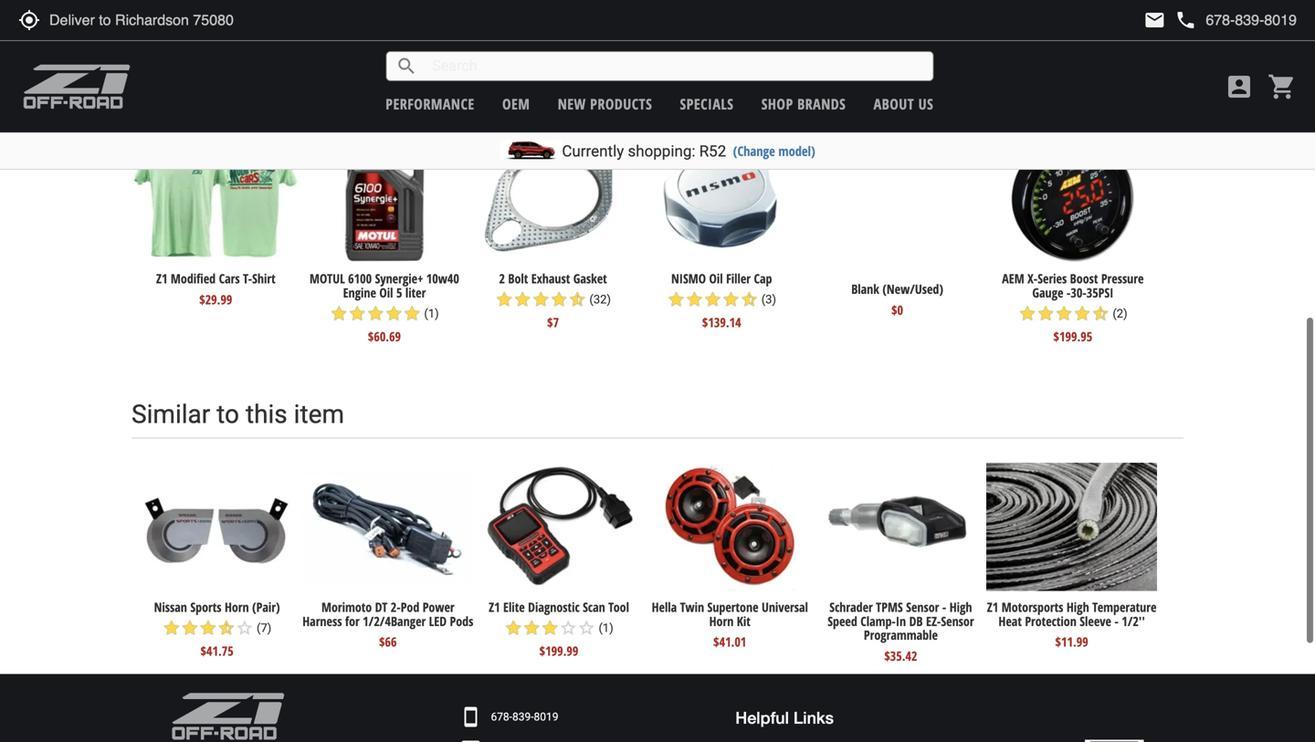 Task type: locate. For each thing, give the bounding box(es) containing it.
z1 inside z1 motorsports high temperature heat protection sleeve - 1/2'' $11.99
[[988, 599, 999, 616]]

oem link
[[503, 94, 530, 114]]

- right ez-
[[943, 599, 947, 616]]

synergie+
[[375, 270, 423, 287]]

(2)
[[1113, 307, 1128, 321]]

this right bought
[[403, 73, 445, 103]]

sensor right db
[[942, 613, 975, 630]]

bolt
[[508, 270, 528, 287]]

2 horizontal spatial z1
[[988, 599, 999, 616]]

sensor
[[907, 599, 940, 616], [942, 613, 975, 630]]

1 star_border from the left
[[236, 619, 254, 638]]

horn
[[225, 599, 249, 616], [710, 613, 734, 630]]

(1) down liter
[[424, 307, 439, 321]]

sensor right tpms
[[907, 599, 940, 616]]

horn left kit at the bottom right
[[710, 613, 734, 630]]

z1 left elite at the bottom left
[[489, 599, 500, 616]]

(7)
[[257, 622, 272, 635]]

...
[[688, 73, 708, 103]]

mail
[[1144, 9, 1166, 31]]

this right to
[[246, 400, 288, 430]]

in
[[896, 613, 907, 630]]

pod
[[401, 599, 420, 616]]

oil inside motul 6100 synergie+ 10w40 engine oil 5 liter star star star star star (1) $60.69
[[380, 284, 393, 301]]

shop
[[762, 94, 794, 114]]

performance
[[386, 94, 475, 114]]

- inside aem x-series boost pressure gauge -30-35psi star star star star star_half (2) $199.95
[[1067, 284, 1071, 301]]

35psi
[[1087, 284, 1114, 301]]

about us link
[[874, 94, 934, 114]]

star_border down "scan"
[[578, 619, 596, 638]]

specials link
[[680, 94, 734, 114]]

star_border
[[236, 619, 254, 638], [560, 619, 578, 638], [578, 619, 596, 638]]

scan
[[583, 599, 606, 616]]

high
[[950, 599, 973, 616], [1067, 599, 1090, 616]]

item left oem link
[[451, 73, 502, 103]]

3 star_border from the left
[[578, 619, 596, 638]]

678-
[[491, 711, 513, 724]]

shopping_cart
[[1268, 72, 1298, 101]]

z1 left "modified"
[[156, 270, 168, 287]]

shopping:
[[628, 142, 696, 160]]

2 high from the left
[[1067, 599, 1090, 616]]

2
[[499, 270, 505, 287]]

0 horizontal spatial (1)
[[424, 307, 439, 321]]

ez-
[[927, 613, 942, 630]]

0 horizontal spatial high
[[950, 599, 973, 616]]

star_border up $199.99
[[560, 619, 578, 638]]

z1 elite diagnostic scan tool star star star star_border star_border (1) $199.99
[[489, 599, 630, 660]]

z1 left the heat
[[988, 599, 999, 616]]

1 horizontal spatial -
[[1067, 284, 1071, 301]]

0 horizontal spatial sensor
[[907, 599, 940, 616]]

schrader tpms sensor - high speed clamp-in db ez-sensor programmable $35.42
[[828, 599, 975, 665]]

item right to
[[294, 400, 345, 430]]

currently
[[562, 142, 624, 160]]

who
[[262, 73, 310, 103]]

products
[[591, 94, 653, 114]]

oil left filler
[[710, 270, 723, 287]]

star_half up $41.75
[[217, 619, 236, 638]]

0 horizontal spatial horn
[[225, 599, 249, 616]]

2 horizontal spatial -
[[1115, 613, 1119, 630]]

8019
[[534, 711, 559, 724]]

6100
[[348, 270, 372, 287]]

search
[[396, 55, 418, 77]]

1 horizontal spatial this
[[403, 73, 445, 103]]

account_box
[[1225, 72, 1255, 101]]

for
[[345, 613, 360, 630]]

1 horizontal spatial oil
[[710, 270, 723, 287]]

tool
[[609, 599, 630, 616]]

5
[[397, 284, 402, 301]]

motul 6100 synergie+ 10w40 engine oil 5 liter star star star star star (1) $60.69
[[310, 270, 460, 345]]

star_border for star_half
[[236, 619, 254, 638]]

this
[[403, 73, 445, 103], [246, 400, 288, 430]]

morimoto
[[322, 599, 372, 616]]

- left 1/2''
[[1115, 613, 1119, 630]]

star_half inside 2 bolt  exhaust gasket star star star star star_half (32) $7
[[569, 291, 587, 309]]

0 horizontal spatial item
[[294, 400, 345, 430]]

$199.99
[[540, 643, 579, 660]]

1 horizontal spatial (1)
[[599, 622, 614, 635]]

smartphone
[[460, 707, 482, 729]]

2-
[[391, 599, 401, 616]]

oil left 5
[[380, 284, 393, 301]]

0 vertical spatial (1)
[[424, 307, 439, 321]]

1 vertical spatial (1)
[[599, 622, 614, 635]]

sema member logo image
[[1086, 740, 1145, 743]]

series
[[1038, 270, 1068, 287]]

star
[[495, 291, 514, 309], [514, 291, 532, 309], [532, 291, 550, 309], [550, 291, 569, 309], [668, 291, 686, 309], [686, 291, 704, 309], [704, 291, 722, 309], [722, 291, 741, 309], [330, 305, 348, 323], [348, 305, 367, 323], [367, 305, 385, 323], [385, 305, 403, 323], [403, 305, 421, 323], [1019, 305, 1037, 323], [1037, 305, 1056, 323], [1056, 305, 1074, 323], [1074, 305, 1092, 323], [163, 619, 181, 638], [181, 619, 199, 638], [199, 619, 217, 638], [505, 619, 523, 638], [523, 619, 541, 638], [541, 619, 560, 638]]

currently shopping: r52 (change model)
[[562, 142, 816, 160]]

0 horizontal spatial z1
[[156, 270, 168, 287]]

brands
[[798, 94, 846, 114]]

harness
[[303, 613, 342, 630]]

hella twin supertone universal horn kit $41.01
[[652, 599, 809, 651]]

t-
[[243, 270, 252, 287]]

$11.99
[[1056, 634, 1089, 651]]

helpful links
[[736, 709, 834, 728]]

bought
[[317, 73, 397, 103]]

boost
[[1071, 270, 1099, 287]]

678-839-8019 link
[[491, 710, 559, 726]]

z1 inside z1 elite diagnostic scan tool star star star star_border star_border (1) $199.99
[[489, 599, 500, 616]]

(1)
[[424, 307, 439, 321], [599, 622, 614, 635]]

2 star_border from the left
[[560, 619, 578, 638]]

$0
[[892, 301, 904, 319]]

about
[[874, 94, 915, 114]]

0 horizontal spatial -
[[943, 599, 947, 616]]

model)
[[779, 142, 816, 160]]

star_border left (7)
[[236, 619, 254, 638]]

universal
[[762, 599, 809, 616]]

temperature
[[1093, 599, 1157, 616]]

dt
[[375, 599, 388, 616]]

(3)
[[762, 293, 777, 306]]

- right gauge
[[1067, 284, 1071, 301]]

(1) down "scan"
[[599, 622, 614, 635]]

z1 for star
[[489, 599, 500, 616]]

star_half left (32)
[[569, 291, 587, 309]]

1 horizontal spatial sensor
[[942, 613, 975, 630]]

- inside z1 motorsports high temperature heat protection sleeve - 1/2'' $11.99
[[1115, 613, 1119, 630]]

z1 for $29.99
[[156, 270, 168, 287]]

star_half
[[569, 291, 587, 309], [741, 291, 759, 309], [1092, 305, 1110, 323], [217, 619, 236, 638]]

power
[[423, 599, 455, 616]]

high right ez-
[[950, 599, 973, 616]]

1 high from the left
[[950, 599, 973, 616]]

z1 motorsports logo image
[[23, 64, 131, 110]]

0 horizontal spatial this
[[246, 400, 288, 430]]

1 vertical spatial item
[[294, 400, 345, 430]]

1 horizontal spatial horn
[[710, 613, 734, 630]]

blank (new/used) $0
[[852, 281, 944, 319]]

star_half left (3)
[[741, 291, 759, 309]]

z1 inside z1 modified cars t-shirt $29.99
[[156, 270, 168, 287]]

1 horizontal spatial item
[[451, 73, 502, 103]]

0 horizontal spatial oil
[[380, 284, 393, 301]]

star_half inside nismo oil filler cap star star star star star_half (3) $139.14
[[741, 291, 759, 309]]

$29.99
[[199, 291, 232, 308]]

1 horizontal spatial high
[[1067, 599, 1090, 616]]

horn left (pair)
[[225, 599, 249, 616]]

high inside z1 motorsports high temperature heat protection sleeve - 1/2'' $11.99
[[1067, 599, 1090, 616]]

high up $11.99
[[1067, 599, 1090, 616]]

star_border inside nissan sports horn (pair) star star star star_half star_border (7) $41.75
[[236, 619, 254, 638]]

1 horizontal spatial z1
[[489, 599, 500, 616]]

schrader
[[830, 599, 873, 616]]

us
[[919, 94, 934, 114]]

star_half left (2)
[[1092, 305, 1110, 323]]

gauge
[[1033, 284, 1064, 301]]

839-
[[513, 711, 534, 724]]

z1 motorsports high temperature heat protection sleeve - 1/2'' $11.99
[[988, 599, 1157, 651]]



Task type: describe. For each thing, give the bounding box(es) containing it.
(new/used)
[[883, 281, 944, 298]]

protection
[[1026, 613, 1077, 630]]

high inside schrader tpms sensor - high speed clamp-in db ez-sensor programmable $35.42
[[950, 599, 973, 616]]

(1) inside motul 6100 synergie+ 10w40 engine oil 5 liter star star star star star (1) $60.69
[[424, 307, 439, 321]]

$60.69
[[368, 328, 401, 345]]

exhaust
[[532, 270, 571, 287]]

star_half inside aem x-series boost pressure gauge -30-35psi star star star star star_half (2) $199.95
[[1092, 305, 1110, 323]]

z1 for protection
[[988, 599, 999, 616]]

blank
[[852, 281, 880, 298]]

$41.75
[[201, 643, 234, 660]]

Search search field
[[418, 52, 933, 80]]

sleeve
[[1080, 613, 1112, 630]]

filler
[[727, 270, 751, 287]]

2 bolt  exhaust gasket star star star star star_half (32) $7
[[495, 270, 611, 331]]

cars
[[219, 270, 240, 287]]

morimoto dt 2-pod power harness for 1/2/4banger led pods $66
[[303, 599, 474, 651]]

performance link
[[386, 94, 475, 114]]

specials
[[680, 94, 734, 114]]

oem
[[503, 94, 530, 114]]

phone
[[1176, 9, 1197, 31]]

mail link
[[1144, 9, 1166, 31]]

star_border for star_border
[[560, 619, 578, 638]]

similar to this item
[[132, 400, 345, 430]]

z1 modified cars t-shirt $29.99
[[156, 270, 276, 308]]

pods
[[450, 613, 474, 630]]

x-
[[1028, 270, 1038, 287]]

(change model) link
[[734, 142, 816, 160]]

(pair)
[[252, 599, 280, 616]]

- inside schrader tpms sensor - high speed clamp-in db ez-sensor programmable $35.42
[[943, 599, 947, 616]]

hella
[[652, 599, 677, 616]]

star_half inside nissan sports horn (pair) star star star star_half star_border (7) $41.75
[[217, 619, 236, 638]]

programmable
[[864, 627, 938, 644]]

shirt
[[252, 270, 276, 287]]

(1) inside z1 elite diagnostic scan tool star star star star_border star_border (1) $199.99
[[599, 622, 614, 635]]

gasket
[[574, 270, 607, 287]]

horn inside hella twin supertone universal horn kit $41.01
[[710, 613, 734, 630]]

oil inside nismo oil filler cap star star star star star_half (3) $139.14
[[710, 270, 723, 287]]

shop brands link
[[762, 94, 846, 114]]

clamp-
[[861, 613, 896, 630]]

$66
[[379, 634, 397, 651]]

engine
[[343, 284, 376, 301]]

cap
[[754, 270, 773, 287]]

purchased
[[562, 73, 682, 103]]

$139.14
[[703, 314, 742, 331]]

motul
[[310, 270, 345, 287]]

liter
[[406, 284, 426, 301]]

0 vertical spatial this
[[403, 73, 445, 103]]

tpms
[[877, 599, 904, 616]]

aem x-series boost pressure gauge -30-35psi star star star star star_half (2) $199.95
[[1003, 270, 1145, 345]]

helpful
[[736, 709, 790, 728]]

0 vertical spatial item
[[451, 73, 502, 103]]

new products link
[[558, 94, 653, 114]]

also
[[508, 73, 556, 103]]

led
[[429, 613, 447, 630]]

(32)
[[590, 293, 611, 306]]

mail phone
[[1144, 9, 1197, 31]]

phone link
[[1176, 9, 1298, 31]]

smartphone 678-839-8019
[[460, 707, 559, 729]]

pressure
[[1102, 270, 1145, 287]]

modified
[[171, 270, 216, 287]]

10w40
[[427, 270, 460, 287]]

my_location
[[18, 9, 40, 31]]

links
[[794, 709, 834, 728]]

nismo oil filler cap star star star star star_half (3) $139.14
[[668, 270, 777, 331]]

twin
[[680, 599, 705, 616]]

$41.01
[[714, 634, 747, 651]]

nissan
[[154, 599, 187, 616]]

heat
[[999, 613, 1022, 630]]

kit
[[737, 613, 751, 630]]

similar
[[132, 400, 210, 430]]

aem
[[1003, 270, 1025, 287]]

1 vertical spatial this
[[246, 400, 288, 430]]

$7
[[548, 314, 559, 331]]

z1 company logo image
[[171, 693, 286, 741]]

$199.95
[[1054, 328, 1093, 345]]

new products
[[558, 94, 653, 114]]

horn inside nissan sports horn (pair) star star star star_half star_border (7) $41.75
[[225, 599, 249, 616]]

1/2/4banger
[[363, 613, 426, 630]]

motorsports
[[1002, 599, 1064, 616]]

1/2''
[[1122, 613, 1146, 630]]

new
[[558, 94, 586, 114]]



Task type: vqa. For each thing, say whether or not it's contained in the screenshot.
1st SHOW MORE button from the bottom
no



